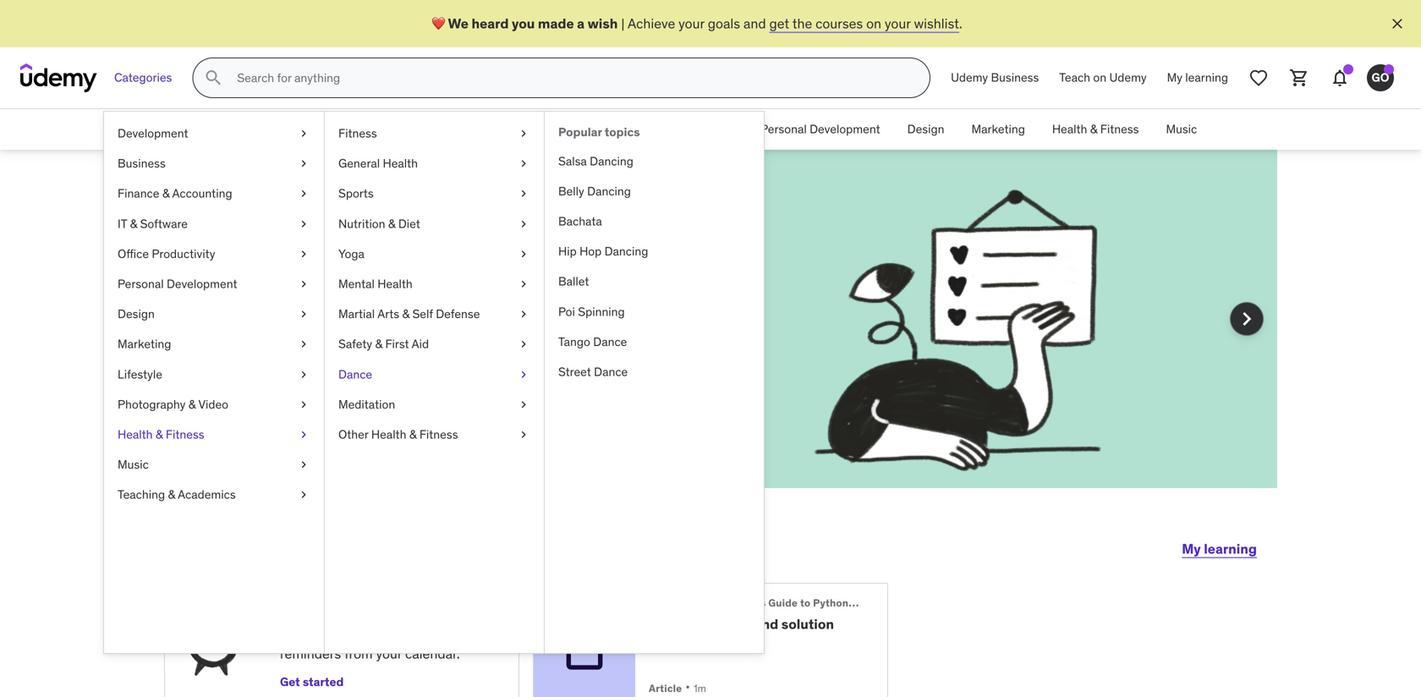 Task type: locate. For each thing, give the bounding box(es) containing it.
xsmall image inside the it & software link
[[297, 216, 311, 232]]

programming
[[851, 597, 920, 610]]

and left take
[[274, 335, 296, 352]]

get for started
[[280, 675, 300, 690]]

xsmall image inside photography & video link
[[297, 396, 311, 413]]

schedule
[[280, 601, 341, 618]]

marketing up "lifestyle"
[[118, 337, 171, 352]]

safety
[[339, 337, 372, 352]]

xsmall image inside yoga link
[[517, 246, 531, 262]]

1 horizontal spatial office productivity
[[636, 122, 734, 137]]

1 vertical spatial software
[[140, 216, 188, 231]]

1 vertical spatial on
[[1094, 70, 1107, 85]]

health & fitness link down teach on udemy link
[[1039, 109, 1153, 150]]

0 horizontal spatial health & fitness link
[[104, 420, 324, 450]]

it & software up salsa
[[539, 122, 609, 137]]

dancing down topics
[[590, 153, 634, 169]]

xsmall image inside business link
[[297, 155, 311, 172]]

make for to
[[273, 316, 307, 333]]

0 horizontal spatial to
[[258, 316, 270, 333]]

personal development link for health & fitness
[[747, 109, 894, 150]]

xsmall image inside mental health link
[[517, 276, 531, 292]]

0 horizontal spatial get
[[280, 675, 300, 690]]

0 vertical spatial learning
[[1186, 70, 1229, 85]]

1 horizontal spatial productivity
[[670, 122, 734, 137]]

personal for health & fitness
[[761, 122, 807, 137]]

11.
[[649, 616, 665, 633]]

and take the first step toward your goals.
[[270, 335, 518, 352]]

poi spinning link
[[545, 297, 764, 327]]

get up the first
[[389, 316, 411, 333]]

xsmall image inside other health & fitness link
[[517, 426, 531, 443]]

0 vertical spatial personal
[[761, 122, 807, 137]]

your down adds
[[376, 645, 402, 663]]

xsmall image inside sports link
[[517, 185, 531, 202]]

xsmall image inside "finance & accounting" link
[[297, 185, 311, 202]]

0 vertical spatial music
[[1167, 122, 1198, 137]]

finance & accounting link
[[104, 179, 324, 209]]

xsmall image inside health & fitness link
[[297, 426, 311, 443]]

street dance
[[559, 364, 628, 380]]

0 horizontal spatial wishlist
[[225, 335, 270, 352]]

office productivity up salsa dancing link
[[636, 122, 734, 137]]

personal for lifestyle
[[118, 276, 164, 292]]

dancing for salsa dancing
[[590, 153, 634, 169]]

health right general
[[383, 156, 418, 171]]

the up aid
[[414, 316, 434, 333]]

finance & accounting
[[118, 186, 232, 201]]

courses right get at the right
[[816, 15, 863, 32]]

1 horizontal spatial it & software
[[539, 122, 609, 137]]

wish
[[588, 15, 618, 32]]

office productivity down finance & accounting on the top left
[[118, 246, 215, 261]]

xsmall image inside "lifestyle" link
[[297, 366, 311, 383]]

1 vertical spatial it
[[118, 216, 127, 231]]

dance inside 'link'
[[594, 364, 628, 380]]

&
[[551, 122, 558, 137], [1091, 122, 1098, 137], [162, 186, 170, 201], [130, 216, 137, 231], [388, 216, 396, 231], [402, 306, 410, 322], [375, 337, 383, 352], [188, 397, 196, 412], [156, 427, 163, 442], [409, 427, 417, 442], [168, 487, 175, 502]]

1 vertical spatial office productivity
[[118, 246, 215, 261]]

dance element
[[544, 112, 764, 653]]

dancing down salsa dancing
[[587, 184, 631, 199]]

0 vertical spatial personal development
[[761, 122, 881, 137]]

health down photography
[[118, 427, 153, 442]]

personal
[[761, 122, 807, 137], [118, 276, 164, 292]]

wishlist
[[914, 15, 960, 32], [225, 335, 270, 352]]

and down guide
[[755, 616, 779, 633]]

1 horizontal spatial office
[[636, 122, 667, 137]]

business left "teach"
[[991, 70, 1039, 85]]

business link up accounting in the left of the page
[[104, 149, 324, 179]]

health & fitness link
[[1039, 109, 1153, 150], [104, 420, 324, 450]]

health for general health
[[383, 156, 418, 171]]

the inside get the courses on your wishlist
[[414, 316, 434, 333]]

1 vertical spatial health & fitness
[[118, 427, 204, 442]]

start
[[234, 528, 299, 563]]

health & fitness link down video
[[104, 420, 324, 450]]

wishlist inside get the courses on your wishlist
[[225, 335, 270, 352]]

business link up general
[[308, 109, 383, 150]]

article • 1m
[[649, 679, 706, 696]]

marketing link up video
[[104, 329, 324, 359]]

productivity up salsa dancing link
[[670, 122, 734, 137]]

music for the topmost music link
[[1167, 122, 1198, 137]]

1 vertical spatial office productivity link
[[104, 239, 324, 269]]

xsmall image for lifestyle
[[297, 366, 311, 383]]

courses
[[816, 15, 863, 32], [437, 316, 485, 333]]

1 horizontal spatial make
[[362, 223, 455, 267]]

1 vertical spatial music link
[[104, 450, 324, 480]]

office up salsa dancing link
[[636, 122, 667, 137]]

achieve
[[628, 15, 676, 32]]

diet
[[399, 216, 420, 231]]

1 vertical spatial personal development link
[[104, 269, 324, 299]]

1 horizontal spatial get
[[389, 316, 411, 333]]

2 horizontal spatial get
[[434, 626, 456, 644]]

0 horizontal spatial on
[[488, 316, 503, 333]]

1 vertical spatial productivity
[[152, 246, 215, 261]]

xsmall image inside 'fitness' link
[[517, 125, 531, 142]]

2 udemy from the left
[[1110, 70, 1147, 85]]

software up salsa dancing
[[561, 122, 609, 137]]

1 vertical spatial personal development
[[118, 276, 237, 292]]

get the courses on your wishlist
[[225, 316, 533, 352]]

development for health & fitness
[[810, 122, 881, 137]]

0 vertical spatial my
[[1168, 70, 1183, 85]]

0 vertical spatial marketing
[[972, 122, 1026, 137]]

notifications image
[[1330, 68, 1351, 88]]

productivity for health & fitness
[[670, 122, 734, 137]]

& for nutrition & diet link
[[388, 216, 396, 231]]

xsmall image inside safety & first aid link
[[517, 336, 531, 353]]

udemy inside udemy business "link"
[[951, 70, 989, 85]]

xsmall image inside meditation link
[[517, 396, 531, 413]]

your left goals
[[679, 15, 705, 32]]

health inside mental health link
[[378, 276, 413, 292]]

1 vertical spatial my learning link
[[1182, 529, 1258, 570]]

business link for health & fitness
[[308, 109, 383, 150]]

1 vertical spatial dancing
[[587, 184, 631, 199]]

ballet link
[[545, 267, 764, 297]]

1 horizontal spatial courses
[[816, 15, 863, 32]]

it
[[539, 122, 548, 137], [118, 216, 127, 231]]

2 horizontal spatial to
[[801, 597, 811, 610]]

0 vertical spatial health & fitness
[[1053, 122, 1139, 137]]

xsmall image for development
[[297, 125, 311, 142]]

marketing link for health & fitness
[[958, 109, 1039, 150]]

1 vertical spatial learning
[[1204, 540, 1258, 558]]

from
[[345, 645, 373, 663]]

sports link
[[325, 179, 544, 209]]

teach on udemy link
[[1050, 58, 1157, 98]]

xsmall image
[[517, 155, 531, 172], [517, 185, 531, 202], [297, 246, 311, 262], [297, 276, 311, 292], [297, 306, 311, 323], [517, 306, 531, 323], [297, 336, 311, 353], [297, 366, 311, 383], [517, 366, 531, 383], [517, 396, 531, 413], [297, 426, 311, 443], [297, 457, 311, 473], [297, 487, 311, 503]]

0 horizontal spatial courses
[[437, 316, 485, 333]]

marketing link down udemy business "link"
[[958, 109, 1039, 150]]

xsmall image for general health
[[517, 155, 531, 172]]

tango
[[559, 334, 591, 349]]

2 vertical spatial and
[[755, 616, 779, 633]]

business
[[991, 70, 1039, 85], [322, 122, 370, 137], [118, 156, 166, 171]]

health down "teach"
[[1053, 122, 1088, 137]]

it for lifestyle
[[118, 216, 127, 231]]

marketing down udemy business "link"
[[972, 122, 1026, 137]]

1 horizontal spatial it
[[539, 122, 548, 137]]

did
[[225, 223, 287, 267]]

❤️
[[432, 15, 445, 32]]

1 vertical spatial marketing
[[118, 337, 171, 352]]

dance down spinning
[[593, 334, 627, 349]]

0 horizontal spatial marketing
[[118, 337, 171, 352]]

wishlist down time
[[225, 335, 270, 352]]

office productivity
[[636, 122, 734, 137], [118, 246, 215, 261]]

get
[[389, 316, 411, 333], [434, 626, 456, 644], [280, 675, 300, 690]]

1 horizontal spatial music link
[[1153, 109, 1211, 150]]

1 vertical spatial my
[[1182, 540, 1201, 558]]

xsmall image for health & fitness
[[297, 426, 311, 443]]

get left started
[[280, 675, 300, 690]]

true.
[[358, 316, 386, 333]]

xsmall image for finance & accounting
[[297, 185, 311, 202]]

0 horizontal spatial it & software link
[[104, 209, 324, 239]]

1 vertical spatial music
[[118, 457, 149, 472]]

xsmall image inside music link
[[297, 457, 311, 473]]

office for lifestyle
[[118, 246, 149, 261]]

0 horizontal spatial office productivity
[[118, 246, 215, 261]]

marketing
[[972, 122, 1026, 137], [118, 337, 171, 352]]

1 horizontal spatial personal development link
[[747, 109, 894, 150]]

get inside get the courses on your wishlist
[[389, 316, 411, 333]]

article
[[649, 682, 682, 695]]

fitness down meditation link
[[420, 427, 458, 442]]

business up general
[[322, 122, 370, 137]]

business up finance
[[118, 156, 166, 171]]

xsmall image for safety & first aid
[[517, 336, 531, 353]]

1 horizontal spatial on
[[867, 15, 882, 32]]

& for safety & first aid link
[[375, 337, 383, 352]]

health right other
[[371, 427, 407, 442]]

xsmall image for other health & fitness
[[517, 426, 531, 443]]

a left wish
[[577, 15, 585, 32]]

office
[[636, 122, 667, 137], [118, 246, 149, 261]]

1 horizontal spatial health & fitness
[[1053, 122, 1139, 137]]

xsmall image for martial arts & self defense
[[517, 306, 531, 323]]

xsmall image inside office productivity link
[[297, 246, 311, 262]]

0 vertical spatial on
[[867, 15, 882, 32]]

& for the rightmost health & fitness link
[[1091, 122, 1098, 137]]

python
[[813, 597, 849, 610]]

1 vertical spatial design
[[118, 306, 155, 322]]

1 udemy from the left
[[951, 70, 989, 85]]

business link for lifestyle
[[104, 149, 324, 179]]

xsmall image for it & software
[[297, 216, 311, 232]]

you up mental
[[293, 223, 355, 267]]

popular
[[559, 124, 602, 140]]

0 vertical spatial my learning
[[1168, 70, 1229, 85]]

1 vertical spatial a
[[462, 223, 482, 267]]

my learning for bottom my learning link
[[1182, 540, 1258, 558]]

office productivity link down "finance & accounting" link
[[104, 239, 324, 269]]

1 horizontal spatial office productivity link
[[623, 109, 747, 150]]

2 horizontal spatial business
[[991, 70, 1039, 85]]

health inside general health link
[[383, 156, 418, 171]]

0 vertical spatial make
[[362, 223, 455, 267]]

0 vertical spatial the
[[793, 15, 813, 32]]

it & software
[[539, 122, 609, 137], [118, 216, 188, 231]]

it & software link down accounting in the left of the page
[[104, 209, 324, 239]]

adds
[[379, 626, 408, 644]]

0 horizontal spatial make
[[273, 316, 307, 333]]

xsmall image inside martial arts & self defense link
[[517, 306, 531, 323]]

it
[[310, 316, 318, 333]]

0 vertical spatial a
[[577, 15, 585, 32]]

it & software link up salsa
[[525, 109, 623, 150]]

0 horizontal spatial health & fitness
[[118, 427, 204, 442]]

xsmall image inside nutrition & diet link
[[517, 216, 531, 232]]

you left made
[[512, 15, 535, 32]]

health & fitness down teach on udemy link
[[1053, 122, 1139, 137]]

on
[[867, 15, 882, 32], [1094, 70, 1107, 85], [488, 316, 503, 333]]

my learning for my learning link to the top
[[1168, 70, 1229, 85]]

xsmall image inside general health link
[[517, 155, 531, 172]]

salsa dancing
[[559, 153, 634, 169]]

xsmall image for photography & video
[[297, 396, 311, 413]]

1 vertical spatial my learning
[[1182, 540, 1258, 558]]

your left .
[[885, 15, 911, 32]]

teach on udemy
[[1060, 70, 1147, 85]]

go link
[[1361, 58, 1401, 98]]

belly
[[559, 184, 585, 199]]

and left get at the right
[[744, 15, 766, 32]]

make
[[362, 223, 455, 267], [273, 316, 307, 333]]

wishlist up 'udemy business'
[[914, 15, 960, 32]]

your up goals.
[[506, 316, 533, 333]]

productivity down finance & accounting on the top left
[[152, 246, 215, 261]]

2 horizontal spatial on
[[1094, 70, 1107, 85]]

up.
[[412, 626, 430, 644]]

design for lifestyle
[[118, 306, 155, 322]]

1 horizontal spatial personal
[[761, 122, 807, 137]]

1 vertical spatial design link
[[104, 299, 324, 329]]

udemy down .
[[951, 70, 989, 85]]

health inside other health & fitness link
[[371, 427, 407, 442]]

health & fitness for the rightmost health & fitness link
[[1053, 122, 1139, 137]]

xsmall image for business
[[297, 155, 311, 172]]

0 horizontal spatial software
[[140, 216, 188, 231]]

the down come
[[329, 335, 349, 352]]

software
[[561, 122, 609, 137], [140, 216, 188, 231]]

and inside carousel element
[[274, 335, 296, 352]]

to
[[258, 316, 270, 333], [801, 597, 811, 610], [376, 601, 390, 618]]

1 vertical spatial you
[[293, 223, 355, 267]]

0 vertical spatial office
[[636, 122, 667, 137]]

personal development link
[[747, 109, 894, 150], [104, 269, 324, 299]]

0 horizontal spatial personal
[[118, 276, 164, 292]]

it left popular at the top left of page
[[539, 122, 548, 137]]

self
[[413, 306, 433, 322]]

learning
[[1186, 70, 1229, 85], [1204, 540, 1258, 558]]

and inside the ultimate beginners guide to python programming 11. homework and solution
[[755, 616, 779, 633]]

office down finance
[[118, 246, 149, 261]]

0 vertical spatial personal development link
[[747, 109, 894, 150]]

0 horizontal spatial business
[[118, 156, 166, 171]]

1 horizontal spatial health & fitness link
[[1039, 109, 1153, 150]]

1 vertical spatial office
[[118, 246, 149, 261]]

courses up toward
[[437, 316, 485, 333]]

0 vertical spatial dancing
[[590, 153, 634, 169]]

martial arts & self defense link
[[325, 299, 544, 329]]

arts
[[378, 306, 400, 322]]

take
[[299, 335, 326, 352]]

1 vertical spatial marketing link
[[104, 329, 324, 359]]

0 horizontal spatial office productivity link
[[104, 239, 324, 269]]

lifestyle
[[118, 367, 162, 382]]

0 vertical spatial it & software
[[539, 122, 609, 137]]

fitness down photography & video
[[166, 427, 204, 442]]

mental
[[339, 276, 375, 292]]

little
[[292, 626, 319, 644]]

marketing for health & fitness
[[972, 122, 1026, 137]]

health up the arts at the top left
[[378, 276, 413, 292]]

1 vertical spatial make
[[273, 316, 307, 333]]

productivity for lifestyle
[[152, 246, 215, 261]]

marketing link for lifestyle
[[104, 329, 324, 359]]

your down defense
[[454, 335, 479, 352]]

a
[[577, 15, 585, 32], [462, 223, 482, 267]]

0 horizontal spatial it & software
[[118, 216, 188, 231]]

it & software down finance
[[118, 216, 188, 231]]

make inside did you make a wish?
[[362, 223, 455, 267]]

1 horizontal spatial it & software link
[[525, 109, 623, 150]]

xsmall image inside development 'link'
[[297, 125, 311, 142]]

xsmall image for design
[[297, 306, 311, 323]]

bachata link
[[545, 206, 764, 237]]

0 vertical spatial health & fitness link
[[1039, 109, 1153, 150]]

office productivity link up belly dancing link
[[623, 109, 747, 150]]

office productivity link for lifestyle
[[104, 239, 324, 269]]

0 vertical spatial office productivity
[[636, 122, 734, 137]]

it & software link
[[525, 109, 623, 150], [104, 209, 324, 239]]

xsmall image inside teaching & academics link
[[297, 487, 311, 503]]

health & fitness
[[1053, 122, 1139, 137], [118, 427, 204, 442]]

your inside schedule time to learn a little each day adds up. get reminders from your calendar.
[[376, 645, 402, 663]]

0 horizontal spatial marketing link
[[104, 329, 324, 359]]

1 vertical spatial courses
[[437, 316, 485, 333]]

general health link
[[325, 149, 544, 179]]

make up mental health link
[[362, 223, 455, 267]]

general
[[339, 156, 380, 171]]

health & fitness down photography
[[118, 427, 204, 442]]

dancing right 'hop'
[[605, 244, 649, 259]]

office for health & fitness
[[636, 122, 667, 137]]

0 vertical spatial design
[[908, 122, 945, 137]]

make left it at the top left of page
[[273, 316, 307, 333]]

personal development
[[761, 122, 881, 137], [118, 276, 237, 292]]

❤️   we heard you made a wish | achieve your goals and get the courses on your wishlist .
[[432, 15, 963, 32]]

a up mental health link
[[462, 223, 482, 267]]

to inside the ultimate beginners guide to python programming 11. homework and solution
[[801, 597, 811, 610]]

xsmall image for personal development
[[297, 276, 311, 292]]

general health
[[339, 156, 418, 171]]

development
[[810, 122, 881, 137], [118, 126, 188, 141], [167, 276, 237, 292]]

1 vertical spatial the
[[414, 316, 434, 333]]

1 vertical spatial get
[[434, 626, 456, 644]]

time
[[344, 601, 373, 618]]

safety & first aid link
[[325, 329, 544, 359]]

0 horizontal spatial personal development
[[118, 276, 237, 292]]

0 horizontal spatial a
[[462, 223, 482, 267]]

get inside get started button
[[280, 675, 300, 690]]

1 horizontal spatial marketing link
[[958, 109, 1039, 150]]

xsmall image inside the dance link
[[517, 366, 531, 383]]

health
[[1053, 122, 1088, 137], [383, 156, 418, 171], [378, 276, 413, 292], [118, 427, 153, 442], [371, 427, 407, 442]]

marketing for lifestyle
[[118, 337, 171, 352]]

business link
[[308, 109, 383, 150], [104, 149, 324, 179]]

1 horizontal spatial personal development
[[761, 122, 881, 137]]

each
[[322, 626, 351, 644]]

1 horizontal spatial music
[[1167, 122, 1198, 137]]

xsmall image
[[297, 125, 311, 142], [517, 125, 531, 142], [297, 155, 311, 172], [297, 185, 311, 202], [297, 216, 311, 232], [517, 216, 531, 232], [517, 246, 531, 262], [517, 276, 531, 292], [517, 336, 531, 353], [297, 396, 311, 413], [517, 426, 531, 443]]

the right get at the right
[[793, 15, 813, 32]]

udemy inside teach on udemy link
[[1110, 70, 1147, 85]]

reminders
[[280, 645, 341, 663]]

udemy right "teach"
[[1110, 70, 1147, 85]]

office productivity link for health & fitness
[[623, 109, 747, 150]]

teaching & academics
[[118, 487, 236, 502]]

it down finance
[[118, 216, 127, 231]]

dance down tango dance
[[594, 364, 628, 380]]

lifestyle link
[[104, 359, 324, 390]]

a inside did you make a wish?
[[462, 223, 482, 267]]

0 vertical spatial get
[[389, 316, 411, 333]]

get up calendar.
[[434, 626, 456, 644]]

0 horizontal spatial design link
[[104, 299, 324, 329]]

2 vertical spatial the
[[329, 335, 349, 352]]

software down finance & accounting on the top left
[[140, 216, 188, 231]]

0 vertical spatial office productivity link
[[623, 109, 747, 150]]

xsmall image for yoga
[[517, 246, 531, 262]]



Task type: vqa. For each thing, say whether or not it's contained in the screenshot.
the rightmost For
no



Task type: describe. For each thing, give the bounding box(es) containing it.
next image
[[1234, 306, 1261, 333]]

health for other health & fitness
[[371, 427, 407, 442]]

design link for lifestyle
[[104, 299, 324, 329]]

xsmall image for teaching & academics
[[297, 487, 311, 503]]

0 vertical spatial you
[[512, 15, 535, 32]]

dancing for belly dancing
[[587, 184, 631, 199]]

& for teaching & academics link
[[168, 487, 175, 502]]

xsmall image for meditation
[[517, 396, 531, 413]]

music for the left music link
[[118, 457, 149, 472]]

defense
[[436, 306, 480, 322]]

health & fitness for bottommost health & fitness link
[[118, 427, 204, 442]]

xsmall image for mental health
[[517, 276, 531, 292]]

heard
[[472, 15, 509, 32]]

topics
[[605, 124, 640, 140]]

you inside did you make a wish?
[[293, 223, 355, 267]]

0 vertical spatial music link
[[1153, 109, 1211, 150]]

development link
[[104, 118, 324, 149]]

& for lifestyle's the it & software link
[[130, 216, 137, 231]]

& for photography & video link
[[188, 397, 196, 412]]

get the courses on your wishlist link
[[770, 15, 960, 32]]

dance for street dance
[[594, 364, 628, 380]]

get
[[770, 15, 790, 32]]

hip hop dancing link
[[545, 237, 764, 267]]

belly dancing link
[[545, 176, 764, 206]]

yoga link
[[325, 239, 544, 269]]

the
[[649, 597, 667, 610]]

learning for bottom my learning link
[[1204, 540, 1258, 558]]

categories button
[[104, 58, 182, 98]]

academics
[[178, 487, 236, 502]]

udemy business
[[951, 70, 1039, 85]]

it & software link for health & fitness
[[525, 109, 623, 150]]

goals
[[708, 15, 741, 32]]

meditation
[[339, 397, 395, 412]]

wishlist image
[[1249, 68, 1269, 88]]

you have alerts image
[[1384, 64, 1395, 74]]

& for "finance & accounting" link
[[162, 186, 170, 201]]

goals.
[[483, 335, 518, 352]]

learning,
[[304, 528, 427, 563]]

udemy image
[[20, 63, 97, 92]]

Search for anything text field
[[234, 63, 910, 92]]

video
[[198, 397, 228, 412]]

& for bottommost health & fitness link
[[156, 427, 163, 442]]

teaching
[[118, 487, 165, 502]]

& for health & fitness's the it & software link
[[551, 122, 558, 137]]

get started button
[[280, 671, 344, 694]]

dance down safety
[[339, 367, 372, 382]]

salsa dancing link
[[545, 146, 764, 176]]

development for lifestyle
[[167, 276, 237, 292]]

hip
[[559, 244, 577, 259]]

my for my learning link to the top
[[1168, 70, 1183, 85]]

•
[[686, 679, 691, 696]]

fitness down teach on udemy link
[[1101, 122, 1139, 137]]

.
[[960, 15, 963, 32]]

we
[[448, 15, 469, 32]]

0 horizontal spatial music link
[[104, 450, 324, 480]]

it & software link for lifestyle
[[104, 209, 324, 239]]

it for health & fitness
[[539, 122, 548, 137]]

a
[[280, 626, 288, 644]]

categories
[[114, 70, 172, 85]]

your inside get the courses on your wishlist
[[506, 316, 533, 333]]

1 vertical spatial health & fitness link
[[104, 420, 324, 450]]

the ultimate beginners guide to python programming 11. homework and solution
[[649, 597, 920, 633]]

go
[[1372, 70, 1390, 85]]

martial
[[339, 306, 375, 322]]

on inside get the courses on your wishlist
[[488, 316, 503, 333]]

popular topics
[[559, 124, 640, 140]]

udemy business link
[[941, 58, 1050, 98]]

tango dance
[[559, 334, 627, 349]]

learn
[[393, 601, 425, 618]]

design link for health & fitness
[[894, 109, 958, 150]]

nutrition & diet
[[339, 216, 420, 231]]

accounting
[[172, 186, 232, 201]]

photography & video
[[118, 397, 228, 412]]

safety & first aid
[[339, 337, 429, 352]]

business for health & fitness
[[322, 122, 370, 137]]

teach
[[1060, 70, 1091, 85]]

business inside "link"
[[991, 70, 1039, 85]]

my for bottom my learning link
[[1182, 540, 1201, 558]]

xsmall image for office productivity
[[297, 246, 311, 262]]

close image
[[1390, 15, 1407, 32]]

personal development for health & fitness
[[761, 122, 881, 137]]

hop
[[580, 244, 602, 259]]

business for lifestyle
[[118, 156, 166, 171]]

1m
[[694, 682, 706, 695]]

homework
[[668, 616, 752, 633]]

xsmall image for nutrition & diet
[[517, 216, 531, 232]]

development inside development 'link'
[[118, 126, 188, 141]]

ballet
[[559, 274, 589, 289]]

hip hop dancing
[[559, 244, 649, 259]]

poi
[[559, 304, 575, 319]]

xsmall image for sports
[[517, 185, 531, 202]]

it & software for health & fitness
[[539, 122, 609, 137]]

poi spinning
[[559, 304, 625, 319]]

learning for my learning link to the top
[[1186, 70, 1229, 85]]

1 unread notification image
[[1344, 64, 1354, 74]]

salsa
[[559, 153, 587, 169]]

other health & fitness
[[339, 427, 458, 442]]

street dance link
[[545, 357, 764, 387]]

0 vertical spatial my learning link
[[1157, 58, 1239, 98]]

make for you
[[362, 223, 455, 267]]

dance link
[[325, 359, 544, 390]]

time
[[225, 316, 255, 333]]

spinning
[[578, 304, 625, 319]]

step
[[379, 335, 405, 352]]

toward
[[409, 335, 450, 352]]

health for mental health
[[378, 276, 413, 292]]

meditation link
[[325, 390, 544, 420]]

design for health & fitness
[[908, 122, 945, 137]]

software for health & fitness
[[561, 122, 609, 137]]

office productivity for health & fitness
[[636, 122, 734, 137]]

0 vertical spatial and
[[744, 15, 766, 32]]

dance for tango dance
[[593, 334, 627, 349]]

to inside schedule time to learn a little each day adds up. get reminders from your calendar.
[[376, 601, 390, 618]]

get for the
[[389, 316, 411, 333]]

personal development link for lifestyle
[[104, 269, 324, 299]]

bachata
[[559, 214, 602, 229]]

it & software for lifestyle
[[118, 216, 188, 231]]

to inside carousel element
[[258, 316, 270, 333]]

solution
[[782, 616, 834, 633]]

1 horizontal spatial wishlist
[[914, 15, 960, 32]]

street
[[559, 364, 591, 380]]

mental health
[[339, 276, 413, 292]]

1 horizontal spatial a
[[577, 15, 585, 32]]

time to make it come true.
[[225, 316, 389, 333]]

other
[[339, 427, 369, 442]]

xsmall image for dance
[[517, 366, 531, 383]]

courses inside get the courses on your wishlist
[[437, 316, 485, 333]]

software for lifestyle
[[140, 216, 188, 231]]

xsmall image for music
[[297, 457, 311, 473]]

0 horizontal spatial the
[[329, 335, 349, 352]]

made
[[538, 15, 574, 32]]

martial arts & self defense
[[339, 306, 480, 322]]

fitness up general
[[339, 126, 377, 141]]

personal development for lifestyle
[[118, 276, 237, 292]]

carousel element
[[144, 150, 1278, 529]]

day
[[354, 626, 376, 644]]

nutrition
[[339, 216, 385, 231]]

office productivity for lifestyle
[[118, 246, 215, 261]]

nutrition & diet link
[[325, 209, 544, 239]]

shopping cart with 0 items image
[[1290, 68, 1310, 88]]

submit search image
[[203, 68, 224, 88]]

guide
[[769, 597, 798, 610]]

aid
[[412, 337, 429, 352]]

0 vertical spatial courses
[[816, 15, 863, 32]]

|
[[621, 15, 625, 32]]

2 vertical spatial dancing
[[605, 244, 649, 259]]

did you make a wish?
[[225, 223, 482, 310]]

xsmall image for fitness
[[517, 125, 531, 142]]

mental health link
[[325, 269, 544, 299]]

fitness link
[[325, 118, 544, 149]]

schedule time to learn a little each day adds up. get reminders from your calendar.
[[280, 601, 460, 663]]

get inside schedule time to learn a little each day adds up. get reminders from your calendar.
[[434, 626, 456, 644]]

started
[[303, 675, 344, 690]]

sports
[[339, 186, 374, 201]]

xsmall image for marketing
[[297, 336, 311, 353]]



